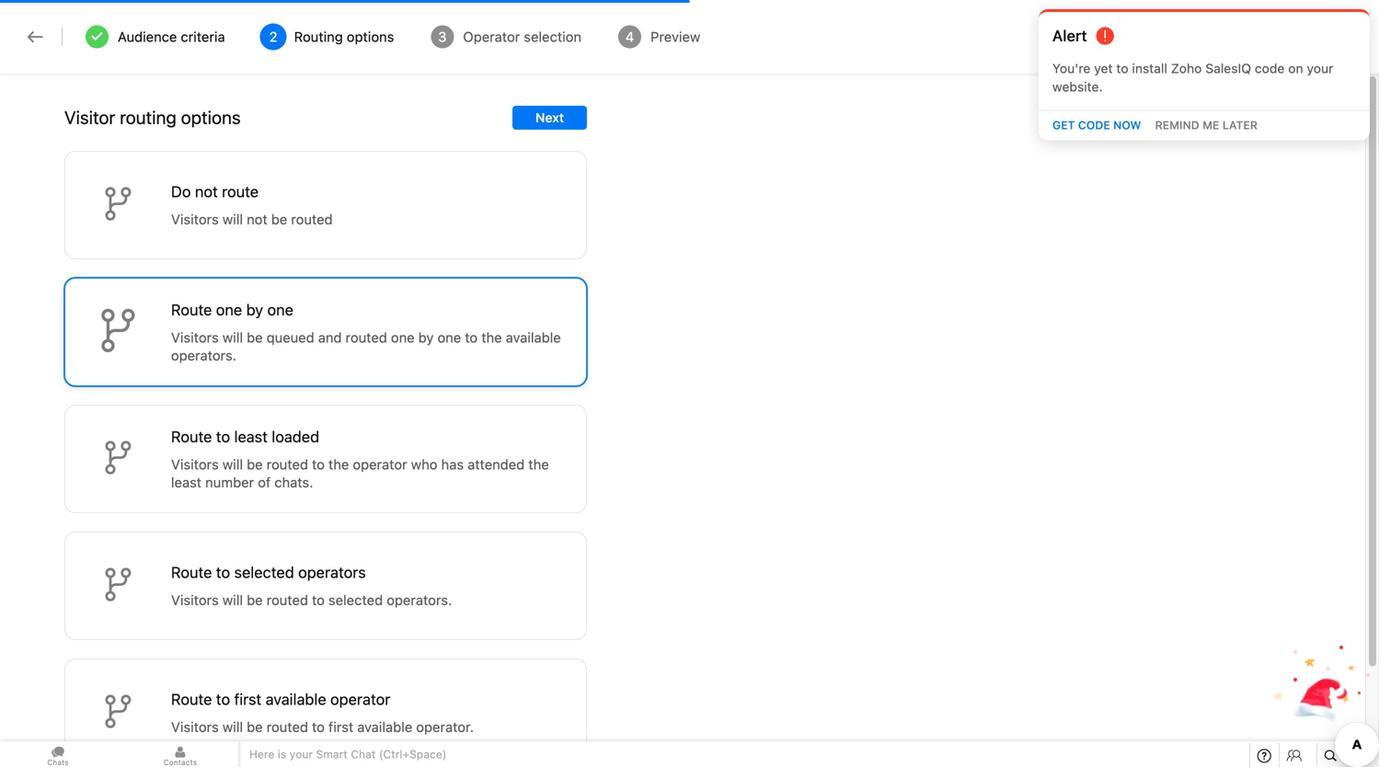 Task type: vqa. For each thing, say whether or not it's contained in the screenshot.
1st associated from the right
no



Task type: locate. For each thing, give the bounding box(es) containing it.
1 horizontal spatial code
[[1255, 61, 1285, 76]]

2 visitors from the top
[[171, 330, 219, 346]]

2 route from the top
[[171, 428, 212, 446]]

0 horizontal spatial not
[[195, 183, 218, 201]]

visitors for route to selected operators
[[171, 592, 219, 609]]

be inside visitors will be queued and routed one by one to the available operators.
[[247, 330, 263, 346]]

0 horizontal spatial the
[[329, 457, 349, 473]]

0 vertical spatial least
[[234, 428, 268, 446]]

be for by
[[247, 330, 263, 346]]

who
[[411, 457, 438, 473]]

0 horizontal spatial selected
[[234, 564, 294, 582]]

chats image
[[0, 742, 116, 768]]

code left on
[[1255, 61, 1285, 76]]

remind me later
[[1156, 119, 1258, 132]]

audience
[[118, 28, 177, 45]]

route to selected operators
[[171, 564, 366, 582]]

0 vertical spatial first
[[234, 691, 262, 709]]

will down route to selected operators
[[223, 592, 243, 609]]

4 visitors from the top
[[171, 592, 219, 609]]

code right get
[[1079, 119, 1111, 132]]

least left loaded
[[234, 428, 268, 446]]

first
[[234, 691, 262, 709], [329, 719, 354, 736]]

0 horizontal spatial options
[[181, 107, 241, 128]]

queued
[[267, 330, 315, 346]]

0 vertical spatial available
[[506, 330, 561, 346]]

be for least
[[247, 457, 263, 473]]

route
[[222, 183, 259, 201]]

1 route from the top
[[171, 301, 212, 319]]

website.
[[1053, 79, 1103, 94]]

will down route to first available operator
[[223, 719, 243, 736]]

the for route to least loaded
[[529, 457, 549, 473]]

2 horizontal spatial the
[[529, 457, 549, 473]]

not down route
[[247, 211, 268, 228]]

one
[[216, 301, 242, 319], [267, 301, 294, 319], [391, 330, 415, 346], [438, 330, 461, 346]]

is
[[278, 748, 287, 761]]

available inside visitors will be queued and routed one by one to the available operators.
[[506, 330, 561, 346]]

routed
[[291, 211, 333, 228], [346, 330, 387, 346], [267, 457, 308, 473], [267, 592, 308, 609], [267, 719, 308, 736]]

0 horizontal spatial by
[[246, 301, 263, 319]]

your inside you're yet to install zoho salesiq code on your website.
[[1307, 61, 1334, 76]]

0 vertical spatial operator
[[353, 457, 407, 473]]

1 visitors from the top
[[171, 211, 219, 228]]

1 vertical spatial options
[[181, 107, 241, 128]]

visitors will be queued and routed one by one to the available operators.
[[171, 330, 561, 363]]

visitors
[[171, 211, 219, 228], [171, 330, 219, 346], [171, 457, 219, 473], [171, 592, 219, 609], [171, 719, 219, 736]]

be inside visitors will be routed to the operator who has attended the least number of chats.
[[247, 457, 263, 473]]

1 vertical spatial operators.
[[387, 592, 452, 609]]

1 vertical spatial code
[[1079, 119, 1111, 132]]

will
[[223, 211, 243, 228], [223, 330, 243, 346], [223, 457, 243, 473], [223, 592, 243, 609], [223, 719, 243, 736]]

remind
[[1156, 119, 1200, 132]]

routing
[[294, 28, 343, 45]]

route
[[171, 301, 212, 319], [171, 428, 212, 446], [171, 564, 212, 582], [171, 691, 212, 709]]

1 horizontal spatial first
[[329, 719, 354, 736]]

do
[[171, 183, 191, 201]]

0 horizontal spatial operators.
[[171, 347, 237, 363]]

preview
[[651, 28, 701, 45]]

visitors for route one by one
[[171, 330, 219, 346]]

will for route
[[223, 211, 243, 228]]

1 horizontal spatial not
[[247, 211, 268, 228]]

will down route one by one
[[223, 330, 243, 346]]

1 horizontal spatial selected
[[329, 592, 383, 609]]

visitors up contacts image
[[171, 719, 219, 736]]

will inside visitors will be queued and routed one by one to the available operators.
[[223, 330, 243, 346]]

your right is
[[290, 748, 313, 761]]

1 vertical spatial selected
[[329, 592, 383, 609]]

to inside visitors will be queued and routed one by one to the available operators.
[[465, 330, 478, 346]]

will inside visitors will be routed to the operator who has attended the least number of chats.
[[223, 457, 243, 473]]

visitors will be routed to selected operators.
[[171, 592, 452, 609]]

be
[[271, 211, 287, 228], [247, 330, 263, 346], [247, 457, 263, 473], [247, 592, 263, 609], [247, 719, 263, 736]]

visitors will be routed to the operator who has attended the least number of chats.
[[171, 457, 549, 490]]

1 horizontal spatial by
[[419, 330, 434, 346]]

options
[[347, 28, 394, 45], [181, 107, 241, 128]]

4 will from the top
[[223, 592, 243, 609]]

selection
[[524, 28, 582, 45]]

1 vertical spatial your
[[290, 748, 313, 761]]

2 vertical spatial available
[[357, 719, 413, 736]]

visitor
[[64, 107, 115, 128]]

1 vertical spatial available
[[266, 691, 326, 709]]

loaded
[[272, 428, 320, 446]]

0 horizontal spatial least
[[171, 474, 202, 490]]

1 vertical spatial operator
[[331, 691, 391, 709]]

will down route
[[223, 211, 243, 228]]

1 will from the top
[[223, 211, 243, 228]]

4 route from the top
[[171, 691, 212, 709]]

visitors inside visitors will be routed to the operator who has attended the least number of chats.
[[171, 457, 219, 473]]

chats.
[[275, 474, 313, 490]]

selected down operators
[[329, 592, 383, 609]]

days left
[[1252, 14, 1309, 29]]

route for route to selected operators
[[171, 564, 212, 582]]

least left number
[[171, 474, 202, 490]]

will up number
[[223, 457, 243, 473]]

visitors down route one by one
[[171, 330, 219, 346]]

3 route from the top
[[171, 564, 212, 582]]

available
[[506, 330, 561, 346], [266, 691, 326, 709], [357, 719, 413, 736]]

salesiq
[[1206, 61, 1252, 76]]

1 horizontal spatial operators.
[[387, 592, 452, 609]]

routed for loaded
[[267, 457, 308, 473]]

1 horizontal spatial the
[[482, 330, 502, 346]]

least
[[234, 428, 268, 446], [171, 474, 202, 490]]

visitor routing options
[[64, 107, 241, 128]]

operators. inside visitors will be queued and routed one by one to the available operators.
[[171, 347, 237, 363]]

visitors down "do"
[[171, 211, 219, 228]]

operator up visitors will be routed to first available operator.
[[331, 691, 391, 709]]

0 vertical spatial not
[[195, 183, 218, 201]]

selected
[[234, 564, 294, 582], [329, 592, 383, 609]]

3 will from the top
[[223, 457, 243, 473]]

1 vertical spatial by
[[419, 330, 434, 346]]

route one by one
[[171, 301, 294, 319]]

your right on
[[1307, 61, 1334, 76]]

criteria
[[181, 28, 225, 45]]

has
[[441, 457, 464, 473]]

you're
[[1053, 61, 1091, 76]]

to
[[1117, 61, 1129, 76], [465, 330, 478, 346], [216, 428, 230, 446], [312, 457, 325, 473], [216, 564, 230, 582], [312, 592, 325, 609], [216, 691, 230, 709], [312, 719, 325, 736]]

operator.
[[416, 719, 474, 736]]

2 will from the top
[[223, 330, 243, 346]]

visitors inside visitors will be queued and routed one by one to the available operators.
[[171, 330, 219, 346]]

not
[[195, 183, 218, 201], [247, 211, 268, 228]]

visitors will be routed to first available operator.
[[171, 719, 474, 736]]

0 vertical spatial code
[[1255, 61, 1285, 76]]

0 vertical spatial operators.
[[171, 347, 237, 363]]

first up here is your smart chat (ctrl+space)
[[329, 719, 354, 736]]

your
[[1307, 61, 1334, 76], [290, 748, 313, 761]]

the inside visitors will be queued and routed one by one to the available operators.
[[482, 330, 502, 346]]

5 visitors from the top
[[171, 719, 219, 736]]

1 horizontal spatial your
[[1307, 61, 1334, 76]]

0 vertical spatial options
[[347, 28, 394, 45]]

and
[[318, 330, 342, 346]]

here is your smart chat (ctrl+space)
[[249, 748, 447, 761]]

routed for operators
[[267, 592, 308, 609]]

0 vertical spatial by
[[246, 301, 263, 319]]

first up here
[[234, 691, 262, 709]]

operator
[[353, 457, 407, 473], [331, 691, 391, 709]]

operators.
[[171, 347, 237, 363], [387, 592, 452, 609]]

operator left who
[[353, 457, 407, 473]]

the for route one by one
[[482, 330, 502, 346]]

routed inside visitors will be routed to the operator who has attended the least number of chats.
[[267, 457, 308, 473]]

visitors down route to selected operators
[[171, 592, 219, 609]]

get code now
[[1053, 119, 1142, 132]]

operator inside visitors will be routed to the operator who has attended the least number of chats.
[[353, 457, 407, 473]]

1 vertical spatial first
[[329, 719, 354, 736]]

3 visitors from the top
[[171, 457, 219, 473]]

be for selected
[[247, 592, 263, 609]]

the
[[482, 330, 502, 346], [329, 457, 349, 473], [529, 457, 549, 473]]

5 will from the top
[[223, 719, 243, 736]]

by
[[246, 301, 263, 319], [419, 330, 434, 346]]

0 vertical spatial selected
[[234, 564, 294, 582]]

to inside visitors will be routed to the operator who has attended the least number of chats.
[[312, 457, 325, 473]]

1 vertical spatial least
[[171, 474, 202, 490]]

attended
[[468, 457, 525, 473]]

code
[[1255, 61, 1285, 76], [1079, 119, 1111, 132]]

available
[[994, 15, 1048, 30]]

route for route to least loaded
[[171, 428, 212, 446]]

visitors up number
[[171, 457, 219, 473]]

2 horizontal spatial available
[[506, 330, 561, 346]]

selected up "visitors will be routed to selected operators."
[[234, 564, 294, 582]]

1 horizontal spatial available
[[357, 719, 413, 736]]

get
[[1053, 119, 1075, 132]]

visitors for do not route
[[171, 211, 219, 228]]

0 vertical spatial your
[[1307, 61, 1334, 76]]

will for by
[[223, 330, 243, 346]]

not right "do"
[[195, 183, 218, 201]]



Task type: describe. For each thing, give the bounding box(es) containing it.
alert
[[1053, 27, 1088, 45]]

route for route one by one
[[171, 301, 212, 319]]

chat
[[351, 748, 376, 761]]

left
[[1285, 14, 1309, 29]]

contacts image
[[122, 742, 238, 768]]

do not route
[[171, 183, 259, 201]]

1 horizontal spatial least
[[234, 428, 268, 446]]

1 horizontal spatial options
[[347, 28, 394, 45]]

Search (minimum of 3 characters) text field
[[102, 5, 785, 39]]

code inside you're yet to install zoho salesiq code on your website.
[[1255, 61, 1285, 76]]

routing options
[[294, 28, 394, 45]]

will for least
[[223, 457, 243, 473]]

by inside visitors will be queued and routed one by one to the available operators.
[[419, 330, 434, 346]]

zoho
[[1171, 61, 1202, 76]]

will for selected
[[223, 592, 243, 609]]

0 horizontal spatial first
[[234, 691, 262, 709]]

0 horizontal spatial your
[[290, 748, 313, 761]]

me
[[1203, 119, 1220, 132]]

route to first available operator
[[171, 691, 391, 709]]

0 horizontal spatial code
[[1079, 119, 1111, 132]]

install
[[1133, 61, 1168, 76]]

operators
[[298, 564, 366, 582]]

visitors for route to least loaded
[[171, 457, 219, 473]]

routed inside visitors will be queued and routed one by one to the available operators.
[[346, 330, 387, 346]]

1 vertical spatial not
[[247, 211, 268, 228]]

visitors will not be routed
[[171, 211, 333, 228]]

audience criteria
[[118, 28, 225, 45]]

to inside you're yet to install zoho salesiq code on your website.
[[1117, 61, 1129, 76]]

least inside visitors will be routed to the operator who has attended the least number of chats.
[[171, 474, 202, 490]]

operator
[[463, 28, 520, 45]]

3
[[438, 28, 447, 45]]

be for first
[[247, 719, 263, 736]]

on
[[1289, 61, 1304, 76]]

0 horizontal spatial available
[[266, 691, 326, 709]]

days
[[1252, 14, 1282, 29]]

visitors for route to first available operator
[[171, 719, 219, 736]]

routing
[[120, 107, 177, 128]]

2
[[269, 28, 278, 45]]

next
[[536, 110, 564, 125]]

(ctrl+space)
[[379, 748, 447, 761]]

will for first
[[223, 719, 243, 736]]

now
[[1114, 119, 1142, 132]]

number
[[205, 474, 254, 490]]

route to least loaded
[[171, 428, 320, 446]]

here
[[249, 748, 275, 761]]

route for route to first available operator
[[171, 691, 212, 709]]

of
[[258, 474, 271, 490]]

smart
[[316, 748, 348, 761]]

4
[[626, 28, 634, 45]]

later
[[1223, 119, 1258, 132]]

routed for available
[[267, 719, 308, 736]]

yet
[[1095, 61, 1113, 76]]

you're yet to install zoho salesiq code on your website.
[[1053, 61, 1334, 94]]

operator selection
[[463, 28, 582, 45]]



